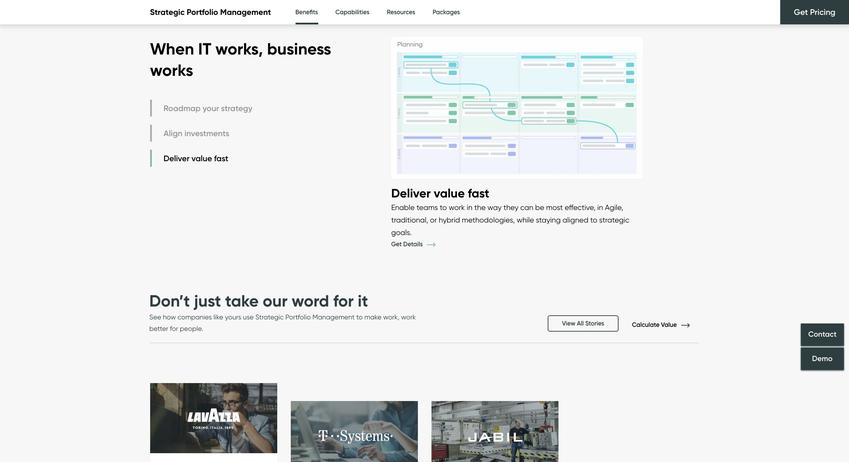 Task type: vqa. For each thing, say whether or not it's contained in the screenshot.
Deliver value fast
yes



Task type: describe. For each thing, give the bounding box(es) containing it.
0 vertical spatial strategic
[[150, 7, 185, 17]]

investments
[[185, 128, 229, 138]]

1 vertical spatial for
[[170, 325, 178, 333]]

deliver value fast enable teams to work in the way they can be most effective, in agile, traditional, or hybrid methodologies, while staying aligned to strategic goals.
[[391, 186, 630, 237]]

get details link
[[391, 241, 446, 248]]

while
[[517, 216, 534, 225]]

calculate value
[[633, 322, 679, 329]]

don't just take our word for it see how companies like yours use strategic portfolio management to make work, work better for people.
[[149, 291, 416, 333]]

just
[[194, 291, 221, 311]]

management inside don't just take our word for it see how companies like yours use strategic portfolio management to make work, work better for people.
[[313, 313, 355, 322]]

align investments link
[[150, 125, 254, 142]]

0 vertical spatial to
[[440, 203, 447, 212]]

get for get pricing
[[794, 7, 809, 17]]

view all stories link
[[548, 316, 619, 332]]

packages link
[[433, 0, 460, 25]]

benefits
[[296, 8, 318, 16]]

capabilities link
[[336, 0, 370, 25]]

get pricing
[[794, 7, 836, 17]]

view all stories
[[562, 320, 605, 328]]

use
[[243, 313, 254, 322]]

take
[[225, 291, 259, 311]]

yours
[[225, 313, 241, 322]]

the
[[475, 203, 486, 212]]

value for deliver value fast enable teams to work in the way they can be most effective, in agile, traditional, or hybrid methodologies, while staying aligned to strategic goals.
[[434, 186, 465, 201]]

align investments
[[164, 128, 229, 138]]

most
[[547, 203, 563, 212]]

people.
[[180, 325, 203, 333]]

packages
[[433, 8, 460, 16]]

work inside deliver value fast enable teams to work in the way they can be most effective, in agile, traditional, or hybrid methodologies, while staying aligned to strategic goals.
[[449, 203, 465, 212]]

t-systems raises the bar for project management image
[[291, 402, 418, 463]]

resources link
[[387, 0, 415, 25]]

our
[[263, 291, 288, 311]]

traditional,
[[391, 216, 429, 225]]

all
[[577, 320, 584, 328]]

demo link
[[802, 348, 845, 370]]

fast for deliver value fast
[[214, 153, 229, 163]]

benefits link
[[296, 0, 318, 26]]

deliver value fast link
[[150, 150, 254, 167]]

agile,
[[605, 203, 624, 212]]

don't
[[149, 291, 190, 311]]

methodologies,
[[462, 216, 515, 225]]

pricing
[[811, 7, 836, 17]]

get details
[[391, 241, 425, 248]]

like
[[214, 313, 223, 322]]

see
[[149, 313, 161, 322]]

when
[[150, 39, 194, 59]]

way
[[488, 203, 502, 212]]

roadmap your strategy
[[164, 103, 253, 113]]

effective,
[[565, 203, 596, 212]]

when it works, business works
[[150, 39, 331, 80]]

view
[[562, 320, 576, 328]]



Task type: locate. For each thing, give the bounding box(es) containing it.
1 horizontal spatial value
[[434, 186, 465, 201]]

1 horizontal spatial in
[[598, 203, 604, 212]]

calculate
[[633, 322, 660, 329]]

lavazza curbs complexity and boosts innovation with spm image
[[150, 384, 277, 455]]

goals.
[[391, 228, 412, 237]]

1 horizontal spatial deliver
[[391, 186, 431, 201]]

0 horizontal spatial management
[[220, 7, 271, 17]]

get
[[794, 7, 809, 17], [391, 241, 402, 248]]

for down the how on the left bottom of page
[[170, 325, 178, 333]]

resources
[[387, 8, 415, 16]]

1 vertical spatial value
[[434, 186, 465, 201]]

hybrid
[[439, 216, 460, 225]]

0 horizontal spatial to
[[357, 313, 363, 322]]

works,
[[216, 39, 263, 59]]

strategy
[[221, 103, 253, 113]]

0 horizontal spatial deliver
[[164, 153, 190, 163]]

enable teams to work in agile, traditional, or hybrid image
[[391, 30, 643, 185]]

value up teams
[[434, 186, 465, 201]]

0 vertical spatial management
[[220, 7, 271, 17]]

fast inside deliver value fast enable teams to work in the way they can be most effective, in agile, traditional, or hybrid methodologies, while staying aligned to strategic goals.
[[468, 186, 490, 201]]

fast up the
[[468, 186, 490, 201]]

value for deliver value fast
[[192, 153, 212, 163]]

0 vertical spatial deliver
[[164, 153, 190, 163]]

roadmap
[[164, 103, 201, 113]]

2 in from the left
[[598, 203, 604, 212]]

1 vertical spatial deliver
[[391, 186, 431, 201]]

to inside don't just take our word for it see how companies like yours use strategic portfolio management to make work, work better for people.
[[357, 313, 363, 322]]

1 vertical spatial work
[[401, 313, 416, 322]]

0 horizontal spatial strategic
[[150, 7, 185, 17]]

work right "work,"
[[401, 313, 416, 322]]

0 horizontal spatial for
[[170, 325, 178, 333]]

roadmap your strategy link
[[150, 100, 254, 117]]

in left agile,
[[598, 203, 604, 212]]

to
[[440, 203, 447, 212], [591, 216, 598, 225], [357, 313, 363, 322]]

deliver
[[164, 153, 190, 163], [391, 186, 431, 201]]

1 horizontal spatial to
[[440, 203, 447, 212]]

deliver for deliver value fast enable teams to work in the way they can be most effective, in agile, traditional, or hybrid methodologies, while staying aligned to strategic goals.
[[391, 186, 431, 201]]

it
[[358, 291, 368, 311]]

portfolio
[[187, 7, 218, 17], [286, 313, 311, 322]]

1 horizontal spatial for
[[333, 291, 354, 311]]

business
[[267, 39, 331, 59]]

1 horizontal spatial strategic
[[256, 313, 284, 322]]

2 horizontal spatial to
[[591, 216, 598, 225]]

how
[[163, 313, 176, 322]]

value
[[192, 153, 212, 163], [434, 186, 465, 201]]

to up the hybrid
[[440, 203, 447, 212]]

deliver down the align
[[164, 153, 190, 163]]

word
[[292, 291, 329, 311]]

0 horizontal spatial get
[[391, 241, 402, 248]]

teams
[[417, 203, 438, 212]]

0 vertical spatial value
[[192, 153, 212, 163]]

1 in from the left
[[467, 203, 473, 212]]

fast for deliver value fast enable teams to work in the way they can be most effective, in agile, traditional, or hybrid methodologies, while staying aligned to strategic goals.
[[468, 186, 490, 201]]

be
[[536, 203, 545, 212]]

0 horizontal spatial value
[[192, 153, 212, 163]]

capabilities
[[336, 8, 370, 16]]

0 horizontal spatial in
[[467, 203, 473, 212]]

aligned
[[563, 216, 589, 225]]

strategic
[[150, 7, 185, 17], [256, 313, 284, 322]]

get pricing link
[[781, 0, 850, 24]]

value
[[662, 322, 677, 329]]

1 vertical spatial get
[[391, 241, 402, 248]]

contact
[[809, 330, 837, 339]]

to right aligned
[[591, 216, 598, 225]]

fast inside 'link'
[[214, 153, 229, 163]]

work
[[449, 203, 465, 212], [401, 313, 416, 322]]

deliver inside 'link'
[[164, 153, 190, 163]]

enable
[[391, 203, 415, 212]]

management
[[220, 7, 271, 17], [313, 313, 355, 322]]

better
[[149, 325, 168, 333]]

staying
[[536, 216, 561, 225]]

can
[[521, 203, 534, 212]]

1 vertical spatial strategic
[[256, 313, 284, 322]]

value inside 'link'
[[192, 153, 212, 163]]

it
[[198, 39, 212, 59]]

or
[[430, 216, 437, 225]]

fast down investments
[[214, 153, 229, 163]]

1 vertical spatial fast
[[468, 186, 490, 201]]

for
[[333, 291, 354, 311], [170, 325, 178, 333]]

1 horizontal spatial work
[[449, 203, 465, 212]]

they
[[504, 203, 519, 212]]

your
[[203, 103, 219, 113]]

0 vertical spatial work
[[449, 203, 465, 212]]

strategic portfolio management
[[150, 7, 271, 17]]

deliver for deliver value fast
[[164, 153, 190, 163]]

deliver up the enable
[[391, 186, 431, 201]]

in left the
[[467, 203, 473, 212]]

0 horizontal spatial fast
[[214, 153, 229, 163]]

strategic
[[600, 216, 630, 225]]

1 vertical spatial management
[[313, 313, 355, 322]]

to left make
[[357, 313, 363, 322]]

0 vertical spatial for
[[333, 291, 354, 311]]

1 vertical spatial portfolio
[[286, 313, 311, 322]]

1 horizontal spatial fast
[[468, 186, 490, 201]]

demo
[[813, 354, 833, 364]]

1 horizontal spatial get
[[794, 7, 809, 17]]

value down align investments link
[[192, 153, 212, 163]]

make
[[365, 313, 382, 322]]

0 vertical spatial get
[[794, 7, 809, 17]]

value inside deliver value fast enable teams to work in the way they can be most effective, in agile, traditional, or hybrid methodologies, while staying aligned to strategic goals.
[[434, 186, 465, 201]]

get left the pricing
[[794, 7, 809, 17]]

get down goals.
[[391, 241, 402, 248]]

for left it at the left bottom of the page
[[333, 291, 354, 311]]

2 vertical spatial to
[[357, 313, 363, 322]]

get for get details
[[391, 241, 402, 248]]

1 horizontal spatial management
[[313, 313, 355, 322]]

contact link
[[802, 324, 845, 346]]

calculate value link
[[633, 322, 700, 329]]

companies
[[178, 313, 212, 322]]

1 vertical spatial to
[[591, 216, 598, 225]]

work up the hybrid
[[449, 203, 465, 212]]

details
[[404, 241, 423, 248]]

0 horizontal spatial work
[[401, 313, 416, 322]]

portfolio inside don't just take our word for it see how companies like yours use strategic portfolio management to make work, work better for people.
[[286, 313, 311, 322]]

1 horizontal spatial portfolio
[[286, 313, 311, 322]]

work,
[[383, 313, 400, 322]]

align
[[164, 128, 183, 138]]

0 vertical spatial fast
[[214, 153, 229, 163]]

0 vertical spatial portfolio
[[187, 7, 218, 17]]

works
[[150, 60, 193, 80]]

in
[[467, 203, 473, 212], [598, 203, 604, 212]]

jabil improves outcomes image
[[432, 402, 559, 463]]

work inside don't just take our word for it see how companies like yours use strategic portfolio management to make work, work better for people.
[[401, 313, 416, 322]]

0 horizontal spatial portfolio
[[187, 7, 218, 17]]

deliver value fast
[[164, 153, 229, 163]]

strategic inside don't just take our word for it see how companies like yours use strategic portfolio management to make work, work better for people.
[[256, 313, 284, 322]]

deliver inside deliver value fast enable teams to work in the way they can be most effective, in agile, traditional, or hybrid methodologies, while staying aligned to strategic goals.
[[391, 186, 431, 201]]

stories
[[586, 320, 605, 328]]

fast
[[214, 153, 229, 163], [468, 186, 490, 201]]



